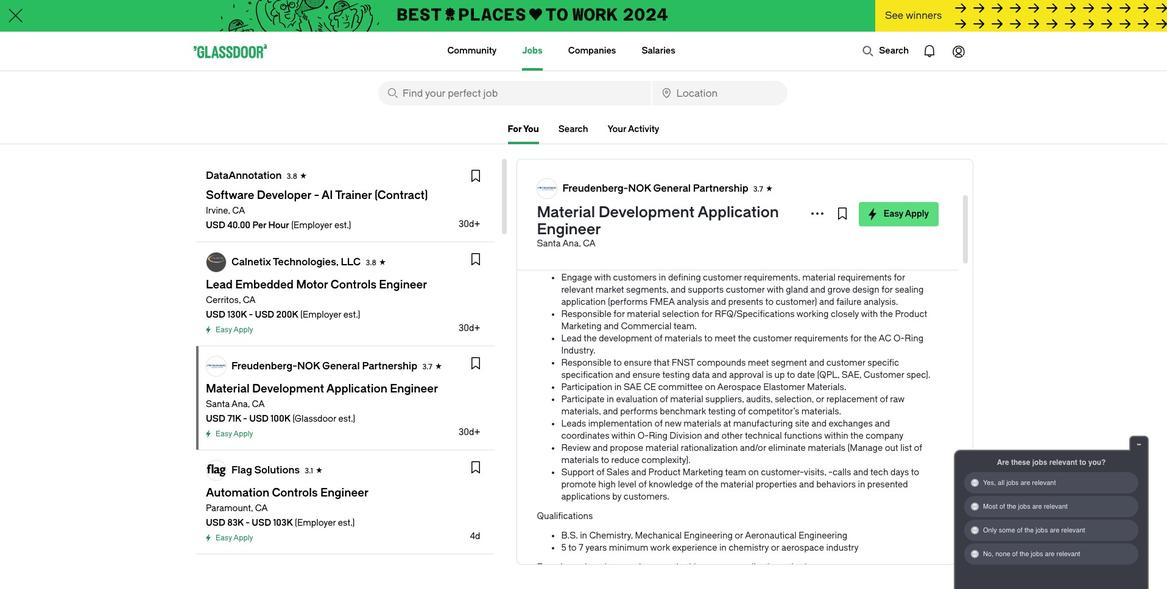 Task type: describe. For each thing, give the bounding box(es) containing it.
group,
[[537, 144, 563, 154]]

Search keyword field
[[378, 81, 651, 105]]

usd 130k
[[206, 310, 247, 321]]

easy apply for calnetix technologies, llc
[[216, 326, 253, 335]]

(qpl,
[[817, 371, 840, 381]]

and down work on the bottom right of the page
[[664, 563, 679, 573]]

2 vertical spatial technologies
[[647, 217, 701, 227]]

sealing down be
[[907, 180, 937, 191]]

compounding*
[[710, 563, 771, 573]]

the right most
[[1007, 503, 1017, 511]]

0 vertical spatial wow
[[672, 132, 690, 142]]

0 vertical spatial requirements
[[838, 273, 892, 283]]

of down 'run'
[[728, 193, 737, 203]]

usd 103k
[[252, 519, 293, 529]]

cerritos,
[[206, 296, 241, 306]]

freudenberg-nok general partnership logo image inside jobs list element
[[207, 357, 226, 377]]

dataannotation
[[206, 170, 282, 182]]

0 horizontal spatial meet
[[715, 334, 736, 344]]

a left plus*
[[780, 563, 785, 573]]

in right behaviors
[[858, 480, 866, 491]]

material up complexity).
[[646, 444, 679, 454]]

0 vertical spatial freudenberg
[[853, 180, 905, 191]]

customer up presents at right
[[726, 285, 765, 296]]

material down the team
[[721, 480, 754, 491]]

about
[[886, 229, 910, 239]]

materials down functions
[[808, 444, 846, 454]]

part
[[710, 193, 726, 203]]

and up 'rationalization'
[[704, 431, 720, 442]]

technology
[[870, 132, 915, 142]]

of down commercial
[[655, 334, 663, 344]]

a down be
[[928, 193, 933, 203]]

4d
[[470, 532, 480, 542]]

to right up
[[787, 371, 795, 381]]

in left chemistry
[[720, 544, 727, 554]]

and down defining
[[671, 285, 686, 296]]

employs
[[850, 229, 884, 239]]

freudenberg-nok general partnership for freudenberg-nok general partnership logo inside the jobs list element
[[232, 361, 418, 372]]

and up sae
[[616, 371, 631, 381]]

approval
[[729, 371, 764, 381]]

plus*
[[787, 563, 808, 573]]

1 horizontal spatial freudenberg-nok general partnership logo image
[[538, 179, 557, 199]]

customer up sae,
[[827, 358, 866, 369]]

sae,
[[842, 371, 862, 381]]

for
[[508, 124, 522, 135]]

the down exchanges
[[851, 431, 864, 442]]

in up 7
[[580, 531, 587, 542]]

and/or
[[740, 444, 767, 454]]

and down employees
[[577, 168, 592, 179]]

1 vertical spatial ring
[[649, 431, 668, 442]]

customer
[[864, 371, 905, 381]]

this
[[742, 132, 760, 142]]

jobs down only some of the jobs are relevant
[[1031, 551, 1044, 559]]

and up the level
[[631, 468, 647, 478]]

and left tech in the bottom right of the page
[[854, 468, 869, 478]]

the up advanced
[[626, 193, 639, 203]]

solutions
[[254, 465, 300, 477]]

1 horizontal spatial 3.7
[[754, 185, 764, 194]]

materials,
[[561, 407, 601, 417]]

easy for freudenberg-nok general partnership
[[216, 430, 232, 439]]

gland
[[786, 285, 809, 296]]

(performs
[[608, 297, 648, 308]]

(manage
[[848, 444, 883, 454]]

sales
[[607, 468, 629, 478]]

easy for calnetix technologies, llc
[[216, 326, 232, 335]]

japan,
[[537, 229, 564, 239]]

between
[[771, 217, 806, 227]]

calls
[[833, 468, 851, 478]]

relevant up no, none of the jobs are relevant at the bottom right of page
[[1062, 527, 1086, 535]]

facilities
[[797, 229, 831, 239]]

of up high
[[597, 468, 605, 478]]

sealing inside "engage with customers in defining customer requirements, material requirements for relevant market segments, and supports customer with gland and grove design for sealing application (performs fmea analysis and presents to customer) and failure analysis. responsible for material selection for rfq/specifications working closely with the product marketing and commercial team. lead the development of materials to meet the customer requirements for the ac o-ring industry. responsible to ensure that fnst compounds meet segment and customer specific specification and ensure testing data and approval is up to date (qpl, sae, customer spec). participation in sae ce committee on aerospace elastomer materials. participate in evaluation of material suppliers, audits, selection, or replacement of raw materials, and performs benchmark testing of competitor's materials. leads implementation of new materials at manufacturing site and exchanges and coordinates within o-ring division and other technical functions within the company review and propose material rationalization and/or eliminate materials (manage out list of materials to reduce complexity). support of sales and product marketing team on customer-visits, -calls and tech days to promote high level of knowledge of the material properties and behaviors in presented applications by customers."
[[895, 285, 924, 296]]

of left new
[[655, 419, 663, 430]]

in down years
[[585, 563, 592, 573]]

1 within from the left
[[612, 431, 636, 442]]

and up own
[[663, 156, 679, 166]]

across
[[567, 241, 594, 252]]

world!"
[[712, 132, 741, 142]]

the right the none
[[1020, 551, 1029, 559]]

to left you?
[[1080, 459, 1087, 467]]

of down 'committee'
[[660, 395, 668, 405]]

is up across
[[566, 229, 573, 239]]

flag solutions
[[232, 465, 300, 477]]

1 vertical spatial our
[[899, 144, 912, 154]]

and down compounds
[[712, 371, 727, 381]]

environment
[[712, 156, 763, 166]]

at inside "engage with customers in defining customer requirements, material requirements for relevant market segments, and supports customer with gland and grove design for sealing application (performs fmea analysis and presents to customer) and failure analysis. responsible for material selection for rfq/specifications working closely with the product marketing and commercial team. lead the development of materials to meet the customer requirements for the ac o-ring industry. responsible to ensure that fnst compounds meet segment and customer specific specification and ensure testing data and approval is up to date (qpl, sae, customer spec). participation in sae ce committee on aerospace elastomer materials. participate in evaluation of material suppliers, audits, selection, or replacement of raw materials, and performs benchmark testing of competitor's materials. leads implementation of new materials at manufacturing site and exchanges and coordinates within o-ring division and other technical functions within the company review and propose material rationalization and/or eliminate materials (manage out list of materials to reduce complexity). support of sales and product marketing team on customer-visits, -calls and tech days to promote high level of knowledge of the material properties and behaviors in presented applications by customers."
[[724, 419, 731, 430]]

the down rfq/specifications
[[738, 334, 751, 344]]

est.) for irvine, ca usd 40.00 per hour (employer est.)
[[335, 221, 351, 231]]

development
[[599, 334, 652, 344]]

are up no, none of the jobs are relevant at the bottom right of page
[[1050, 527, 1060, 535]]

jobs list element
[[196, 159, 495, 590]]

jobs right all
[[1007, 480, 1019, 487]]

ana, inside santa ana, ca usd 71k - usd 100k (glassdoor est.)
[[232, 400, 250, 410]]

1 vertical spatial search
[[559, 124, 588, 135]]

search inside button
[[879, 46, 909, 56]]

1 vertical spatial at
[[552, 180, 560, 191]]

the down 'run'
[[739, 193, 752, 203]]

est.) for cerritos, ca usd 130k - usd 200k (employer est.)
[[344, 310, 360, 321]]

the down "we
[[638, 144, 651, 154]]

industry.
[[561, 346, 596, 356]]

ana, inside material development application engineer santa ana, ca
[[563, 239, 581, 249]]

the down analysis.
[[880, 310, 893, 320]]

2 engineering from the left
[[799, 531, 848, 542]]

industries.
[[856, 205, 898, 215]]

the down 'rationalization'
[[706, 480, 719, 491]]

4,700
[[912, 229, 934, 239]]

defining
[[668, 273, 701, 283]]

in left sae
[[615, 383, 622, 393]]

of right the none
[[1013, 551, 1018, 559]]

moments.
[[701, 168, 743, 179]]

to inside b.s. in chemistry, mechanical engineering or aeronautical engineering 5 to 7 years minimum work experience in chemistry or aerospace industry
[[569, 544, 577, 554]]

ca for paramount, ca usd 83k - usd 103k (employer est.)
[[255, 504, 268, 514]]

is down technologies
[[703, 217, 710, 227]]

jobs right these
[[1033, 459, 1048, 467]]

easy apply for freudenberg-nok general partnership
[[216, 430, 253, 439]]

experience inside b.s. in chemistry, mechanical engineering or aeronautical engineering 5 to 7 years minimum work experience in chemistry or aerospace industry
[[672, 544, 718, 554]]

usd 71k
[[206, 414, 241, 425]]

apply for calnetix technologies, llc
[[234, 326, 253, 335]]

of down (fst)
[[608, 205, 616, 215]]

to up sales
[[601, 456, 609, 466]]

santa inside material development application engineer santa ana, ca
[[537, 239, 561, 249]]

exchanges
[[829, 419, 873, 430]]

flag
[[232, 465, 252, 477]]

0 horizontal spatial on
[[705, 383, 716, 393]]

operations
[[797, 180, 840, 191]]

0 horizontal spatial our
[[770, 132, 784, 142]]

see winners
[[885, 10, 942, 21]]

list
[[901, 444, 912, 454]]

1 vertical spatial ensure
[[633, 371, 661, 381]]

and down visits,
[[799, 480, 815, 491]]

tech
[[871, 468, 889, 478]]

and down supports
[[711, 297, 726, 308]]

advanced
[[618, 205, 657, 215]]

of left raw
[[880, 395, 888, 405]]

in up 4,700
[[925, 217, 933, 227]]

1 horizontal spatial meet
[[748, 358, 769, 369]]

participate
[[561, 395, 605, 405]]

of right the some
[[1017, 527, 1023, 535]]

1 vertical spatial wow
[[680, 168, 699, 179]]

3.1
[[305, 467, 313, 476]]

(fst)
[[593, 193, 615, 203]]

eliminate
[[769, 444, 806, 454]]

nok inside jobs list element
[[297, 361, 320, 372]]

usd 100k
[[249, 414, 291, 425]]

and up the development
[[604, 322, 619, 332]]

and down this
[[748, 144, 763, 154]]

implementation
[[588, 419, 653, 430]]

salaries link
[[642, 32, 676, 71]]

lottie animation container image inside search button
[[862, 45, 875, 57]]

2 within from the left
[[825, 431, 849, 442]]

b.s.
[[561, 531, 578, 542]]

1 vertical spatial requirements
[[795, 334, 849, 344]]

(employer for solutions
[[295, 519, 336, 529]]

and up date
[[810, 358, 825, 369]]

thrive
[[849, 156, 872, 166]]

data
[[692, 371, 710, 381]]

people
[[537, 241, 565, 252]]

(employer inside irvine, ca usd 40.00 per hour (employer est.)
[[291, 221, 332, 231]]

customer up supports
[[703, 273, 742, 283]]

raw
[[890, 395, 905, 405]]

performs
[[620, 407, 658, 417]]

all
[[998, 480, 1005, 487]]

application
[[698, 204, 779, 221]]

rationalization
[[681, 444, 738, 454]]

- inside "engage with customers in defining customer requirements, material requirements for relevant market segments, and supports customer with gland and grove design for sealing application (performs fmea analysis and presents to customer) and failure analysis. responsible for material selection for rfq/specifications working closely with the product marketing and commercial team. lead the development of materials to meet the customer requirements for the ac o-ring industry. responsible to ensure that fnst compounds meet segment and customer specific specification and ensure testing data and approval is up to date (qpl, sae, customer spec). participation in sae ce committee on aerospace elastomer materials. participate in evaluation of material suppliers, audits, selection, or replacement of raw materials, and performs benchmark testing of competitor's materials. leads implementation of new materials at manufacturing site and exchanges and coordinates within o-ring division and other technical functions within the company review and propose material rationalization and/or eliminate materials (manage out list of materials to reduce complexity). support of sales and product marketing team on customer-visits, -calls and tech days to promote high level of knowledge of the material properties and behaviors in presented applications by customers."
[[829, 468, 833, 478]]

but
[[843, 144, 857, 154]]

relevant down the are these jobs relevant to you?
[[1032, 480, 1056, 487]]

1 vertical spatial or
[[735, 531, 743, 542]]

science
[[630, 563, 661, 573]]

0 vertical spatial more
[[766, 144, 787, 154]]

to down the development
[[614, 358, 622, 369]]

visits,
[[804, 468, 827, 478]]

0 vertical spatial your
[[692, 132, 710, 142]]

operates
[[703, 229, 739, 239]]

none field search location
[[652, 81, 788, 105]]

0 vertical spatial at
[[572, 132, 580, 142]]

experience
[[537, 563, 583, 573]]

the up industry.
[[584, 334, 597, 344]]

headquartered
[[575, 229, 634, 239]]

0 vertical spatial ensure
[[624, 358, 652, 369]]

ce
[[644, 383, 656, 393]]

compounds
[[697, 358, 746, 369]]

and down general
[[833, 229, 848, 239]]

most of the jobs are relevant
[[984, 503, 1068, 511]]

make
[[613, 144, 635, 154]]

- left plus*
[[773, 563, 778, 573]]

0 vertical spatial product
[[895, 310, 928, 320]]

and up employs
[[862, 217, 877, 227]]

sealing down advanced
[[615, 217, 645, 227]]

most
[[984, 503, 998, 511]]

1 vertical spatial more
[[741, 229, 762, 239]]

a down make
[[612, 156, 617, 166]]

1 vertical spatial marketing
[[683, 468, 723, 478]]

ca for cerritos, ca usd 130k - usd 200k (employer est.)
[[243, 296, 256, 306]]

engineer
[[537, 221, 601, 238]]

benchmark
[[660, 407, 706, 417]]

jobs down yes, all jobs are relevant
[[1019, 503, 1031, 511]]

freudenberg- up the producer
[[563, 183, 628, 194]]

engage with customers in defining customer requirements, material requirements for relevant market segments, and supports customer with gland and grove design for sealing application (performs fmea analysis and presents to customer) and failure analysis. responsible for material selection for rfq/specifications working closely with the product marketing and commercial team. lead the development of materials to meet the customer requirements for the ac o-ring industry. responsible to ensure that fnst compounds meet segment and customer specific specification and ensure testing data and approval is up to date (qpl, sae, customer spec). participation in sae ce committee on aerospace elastomer materials. participate in evaluation of material suppliers, audits, selection, or replacement of raw materials, and performs benchmark testing of competitor's materials. leads implementation of new materials at manufacturing site and exchanges and coordinates within o-ring division and other technical functions within the company review and propose material rationalization and/or eliminate materials (manage out list of materials to reduce complexity). support of sales and product marketing team on customer-visits, -calls and tech days to promote high level of knowledge of the material properties and behaviors in presented applications by customers.
[[561, 273, 931, 503]]

0 horizontal spatial your
[[641, 168, 659, 179]]

team
[[725, 468, 746, 478]]

1 vertical spatial freudenberg
[[781, 193, 833, 203]]

3.8 for calnetix technologies, llc
[[366, 259, 376, 268]]

- inside paramount, ca usd 83k - usd 103k (employer est.)
[[246, 519, 250, 529]]

materials up division
[[684, 419, 722, 430]]

support
[[561, 468, 594, 478]]

usd 83k
[[206, 519, 244, 529]]

1 horizontal spatial or
[[771, 544, 780, 554]]

1 horizontal spatial on
[[749, 468, 759, 478]]

venture
[[739, 217, 769, 227]]

a down technologies
[[712, 217, 717, 227]]

being
[[685, 193, 708, 203]]

of right 'knowledge' at the bottom
[[695, 480, 703, 491]]

materials down the team.
[[665, 334, 702, 344]]

jobs up no, none of the jobs are relevant at the bottom right of page
[[1036, 527, 1048, 535]]

of up the group,
[[842, 180, 851, 191]]

relevant down only some of the jobs are relevant
[[1057, 551, 1081, 559]]

relevant up only some of the jobs are relevant
[[1044, 503, 1068, 511]]

0 horizontal spatial with
[[594, 273, 611, 283]]

are up only some of the jobs are relevant
[[1033, 503, 1042, 511]]



Task type: vqa. For each thing, say whether or not it's contained in the screenshot.
56 Jobs
no



Task type: locate. For each thing, give the bounding box(es) containing it.
usd 40.00
[[206, 221, 251, 231]]

est.) inside paramount, ca usd 83k - usd 103k (employer est.)
[[338, 519, 355, 529]]

company inside "engage with customers in defining customer requirements, material requirements for relevant market segments, and supports customer with gland and grove design for sealing application (performs fmea analysis and presents to customer) and failure analysis. responsible for material selection for rfq/specifications working closely with the product marketing and commercial team. lead the development of materials to meet the customer requirements for the ac o-ring industry. responsible to ensure that fnst compounds meet segment and customer specific specification and ensure testing data and approval is up to date (qpl, sae, customer spec). participation in sae ce committee on aerospace elastomer materials. participate in evaluation of material suppliers, audits, selection, or replacement of raw materials, and performs benchmark testing of competitor's materials. leads implementation of new materials at manufacturing site and exchanges and coordinates within o-ring division and other technical functions within the company review and propose material rationalization and/or eliminate materials (manage out list of materials to reduce complexity). support of sales and product marketing team on customer-visits, -calls and tech days to promote high level of knowledge of the material properties and behaviors in presented applications by customers."
[[866, 431, 904, 442]]

at
[[572, 132, 580, 142], [552, 180, 560, 191], [724, 419, 731, 430]]

0 vertical spatial technologies
[[672, 180, 726, 191]]

1 horizontal spatial ana,
[[563, 239, 581, 249]]

- right usd 71k
[[243, 414, 247, 425]]

is inside "engage with customers in defining customer requirements, material requirements for relevant market segments, and supports customer with gland and grove design for sealing application (performs fmea analysis and presents to customer) and failure analysis. responsible for material selection for rfq/specifications working closely with the product marketing and commercial team. lead the development of materials to meet the customer requirements for the ac o-ring industry. responsible to ensure that fnst compounds meet segment and customer specific specification and ensure testing data and approval is up to date (qpl, sae, customer spec). participation in sae ce committee on aerospace elastomer materials. participate in evaluation of material suppliers, audits, selection, or replacement of raw materials, and performs benchmark testing of competitor's materials. leads implementation of new materials at manufacturing site and exchanges and coordinates within o-ring division and other technical functions within the company review and propose material rationalization and/or eliminate materials (manage out list of materials to reduce complexity). support of sales and product marketing team on customer-visits, -calls and tech days to promote high level of knowledge of the material properties and behaviors in presented applications by customers."
[[766, 371, 773, 381]]

apply for freudenberg-nok general partnership
[[234, 430, 253, 439]]

technologies
[[672, 180, 726, 191], [537, 193, 591, 203], [647, 217, 701, 227]]

1 horizontal spatial testing
[[708, 407, 736, 417]]

no,
[[984, 551, 994, 559]]

with down analysis.
[[861, 310, 878, 320]]

at up we
[[572, 132, 580, 142]]

0 vertical spatial americas.
[[641, 193, 682, 203]]

evaluation
[[616, 395, 658, 405]]

2 horizontal spatial at
[[724, 419, 731, 430]]

the left 'ac'
[[864, 334, 877, 344]]

jobs link
[[522, 32, 543, 71]]

0 vertical spatial search
[[879, 46, 909, 56]]

material up benchmark in the bottom right of the page
[[670, 395, 704, 405]]

1 vertical spatial experience
[[672, 544, 718, 554]]

meet up approval
[[748, 358, 769, 369]]

0 vertical spatial responsible
[[561, 310, 612, 320]]

competitor's
[[748, 407, 800, 417]]

1 vertical spatial ana,
[[232, 400, 250, 410]]

behaviors
[[817, 480, 856, 491]]

1 horizontal spatial within
[[825, 431, 849, 442]]

easy for flag solutions
[[216, 534, 232, 543]]

est.) inside 'cerritos, ca usd 130k - usd 200k (employer est.)'
[[344, 310, 360, 321]]

freudenberg-nok general partnership logo image
[[538, 179, 557, 199], [207, 357, 226, 377]]

1 vertical spatial freudenberg-nok general partnership
[[232, 361, 418, 372]]

and up facilities
[[807, 205, 822, 215]]

general inside jobs list element
[[322, 361, 360, 372]]

2 vertical spatial (employer
[[295, 519, 336, 529]]

none field 'search keyword'
[[378, 81, 651, 105]]

your up cleaner,
[[692, 132, 710, 142]]

are down only some of the jobs are relevant
[[1045, 551, 1055, 559]]

none
[[996, 551, 1011, 559]]

ca inside irvine, ca usd 40.00 per hour (employer est.)
[[232, 206, 245, 216]]

2 none field from the left
[[652, 81, 788, 105]]

your down networked
[[641, 168, 659, 179]]

segment
[[771, 358, 807, 369]]

1 vertical spatial santa
[[206, 400, 230, 410]]

0 vertical spatial ana,
[[563, 239, 581, 249]]

to up compounds
[[705, 334, 713, 344]]

relevant inside "engage with customers in defining customer requirements, material requirements for relevant market segments, and supports customer with gland and grove design for sealing application (performs fmea analysis and presents to customer) and failure analysis. responsible for material selection for rfq/specifications working closely with the product marketing and commercial team. lead the development of materials to meet the customer requirements for the ac o-ring industry. responsible to ensure that fnst compounds meet segment and customer specific specification and ensure testing data and approval is up to date (qpl, sae, customer spec). participation in sae ce committee on aerospace elastomer materials. participate in evaluation of material suppliers, audits, selection, or replacement of raw materials, and performs benchmark testing of competitor's materials. leads implementation of new materials at manufacturing site and exchanges and coordinates within o-ring division and other technical functions within the company review and propose material rationalization and/or eliminate materials (manage out list of materials to reduce complexity). support of sales and product marketing team on customer-visits, -calls and tech days to promote high level of knowledge of the material properties and behaviors in presented applications by customers."
[[561, 285, 594, 296]]

elastomer
[[764, 383, 805, 393]]

failure
[[837, 297, 862, 308]]

experience inside working at freudenberg: "we will wow your world!" this is our promise. as a global technology group, we not only make the world cleaner, healthier and more comfortable, but also offer our 51,000 employees a networked and diverse environment where everyone can thrive individually. be surprised and experience your own wow moments. we at freudenberg-nok sealing technologies run the business operations of freudenberg sealing technologies (fst) in the americas. being part of the global freudenberg group, our company is a leading producer of advanced sealing technologies for automotive and general industries. freudenberg-nok sealing technologies is a joint venture between freudenberg and nok corp. in japan, is headquartered in plymouth, mi, operates more than 20 facilities and employs about 4,700 people across the americas.
[[594, 168, 639, 179]]

0 horizontal spatial product
[[649, 468, 681, 478]]

closely
[[831, 310, 859, 320]]

0 horizontal spatial 3.7
[[422, 363, 432, 372]]

spec).
[[907, 371, 931, 381]]

freudenberg-nok general partnership inside jobs list element
[[232, 361, 418, 372]]

fmea
[[650, 297, 675, 308]]

2 vertical spatial freudenberg
[[808, 217, 860, 227]]

Search location field
[[652, 81, 788, 105]]

1 vertical spatial your
[[641, 168, 659, 179]]

or down aeronautical on the right of the page
[[771, 544, 780, 554]]

ac
[[879, 334, 892, 344]]

est.) for paramount, ca usd 83k - usd 103k (employer est.)
[[338, 519, 355, 529]]

- up behaviors
[[829, 468, 833, 478]]

per
[[253, 221, 266, 231]]

lottie animation container image
[[399, 32, 448, 70], [399, 32, 448, 70], [915, 37, 945, 66], [945, 37, 974, 66], [862, 45, 875, 57]]

none field up world!"
[[652, 81, 788, 105]]

- inside 'cerritos, ca usd 130k - usd 200k (employer est.)'
[[249, 310, 253, 321]]

general for right freudenberg-nok general partnership logo
[[654, 183, 691, 194]]

americas. down headquartered
[[611, 241, 652, 252]]

1 vertical spatial sealing
[[895, 285, 924, 296]]

will
[[657, 132, 670, 142]]

easy apply down usd 71k
[[216, 430, 253, 439]]

0 horizontal spatial freudenberg-nok general partnership
[[232, 361, 418, 372]]

division
[[670, 431, 702, 442]]

3.7 inside jobs list element
[[422, 363, 432, 372]]

the down headquartered
[[596, 241, 609, 252]]

own
[[661, 168, 678, 179]]

plymouth,
[[646, 229, 687, 239]]

1 none field from the left
[[378, 81, 651, 105]]

company inside working at freudenberg: "we will wow your world!" this is our promise. as a global technology group, we not only make the world cleaner, healthier and more comfortable, but also offer our 51,000 employees a networked and diverse environment where everyone can thrive individually. be surprised and experience your own wow moments. we at freudenberg-nok sealing technologies run the business operations of freudenberg sealing technologies (fst) in the americas. being part of the global freudenberg group, our company is a leading producer of advanced sealing technologies for automotive and general industries. freudenberg-nok sealing technologies is a joint venture between freudenberg and nok corp. in japan, is headquartered in plymouth, mi, operates more than 20 facilities and employs about 4,700 people across the americas.
[[880, 193, 918, 203]]

presents
[[729, 297, 764, 308]]

1 horizontal spatial ring
[[905, 334, 924, 344]]

marketing up lead
[[561, 322, 602, 332]]

of down suppliers,
[[738, 407, 746, 417]]

only
[[984, 527, 997, 535]]

technologies up being
[[672, 180, 726, 191]]

1 vertical spatial partnership
[[362, 361, 418, 372]]

0 horizontal spatial more
[[741, 229, 762, 239]]

at down surprised on the top left of the page
[[552, 180, 560, 191]]

None field
[[378, 81, 651, 105], [652, 81, 788, 105]]

our up individually.
[[899, 144, 912, 154]]

ca inside paramount, ca usd 83k - usd 103k (employer est.)
[[255, 504, 268, 514]]

material up the grove
[[803, 273, 836, 283]]

0 vertical spatial santa
[[537, 239, 561, 249]]

is right this
[[762, 132, 768, 142]]

1 vertical spatial testing
[[708, 407, 736, 417]]

3.8 up irvine, ca usd 40.00 per hour (employer est.)
[[287, 172, 297, 181]]

material
[[537, 204, 595, 221]]

1 horizontal spatial o-
[[894, 334, 905, 344]]

(employer right usd 103k
[[295, 519, 336, 529]]

0 horizontal spatial ring
[[649, 431, 668, 442]]

2 vertical spatial or
[[771, 544, 780, 554]]

propose
[[610, 444, 644, 454]]

mechanical
[[635, 531, 682, 542]]

paramount,
[[206, 504, 253, 514]]

technologies up plymouth,
[[647, 217, 701, 227]]

work
[[651, 544, 670, 554]]

lottie animation container image inside search button
[[862, 45, 875, 57]]

1 vertical spatial global
[[754, 193, 779, 203]]

0 horizontal spatial or
[[735, 531, 743, 542]]

0 horizontal spatial partnership
[[362, 361, 418, 372]]

partnership for right freudenberg-nok general partnership logo
[[693, 183, 749, 194]]

in right (fst)
[[617, 193, 624, 203]]

freudenberg-
[[562, 180, 618, 191], [563, 183, 628, 194], [537, 217, 593, 227], [232, 361, 297, 372]]

analysis
[[677, 297, 709, 308]]

engineering up rubber
[[684, 531, 733, 542]]

partnership for freudenberg-nok general partnership logo inside the jobs list element
[[362, 361, 418, 372]]

ca up usd 103k
[[255, 504, 268, 514]]

0 horizontal spatial engineering
[[684, 531, 733, 542]]

or inside "engage with customers in defining customer requirements, material requirements for relevant market segments, and supports customer with gland and grove design for sealing application (performs fmea analysis and presents to customer) and failure analysis. responsible for material selection for rfq/specifications working closely with the product marketing and commercial team. lead the development of materials to meet the customer requirements for the ac o-ring industry. responsible to ensure that fnst compounds meet segment and customer specific specification and ensure testing data and approval is up to date (qpl, sae, customer spec). participation in sae ce committee on aerospace elastomer materials. participate in evaluation of material suppliers, audits, selection, or replacement of raw materials, and performs benchmark testing of competitor's materials. leads implementation of new materials at manufacturing site and exchanges and coordinates within o-ring division and other technical functions within the company review and propose material rationalization and/or eliminate materials (manage out list of materials to reduce complexity). support of sales and product marketing team on customer-visits, -calls and tech days to promote high level of knowledge of the material properties and behaviors in presented applications by customers."
[[816, 395, 825, 405]]

1 horizontal spatial partnership
[[693, 183, 749, 194]]

0 vertical spatial or
[[816, 395, 825, 405]]

meet
[[715, 334, 736, 344], [748, 358, 769, 369]]

est.) inside santa ana, ca usd 71k - usd 100k (glassdoor est.)
[[339, 414, 355, 425]]

in down development
[[636, 229, 643, 239]]

easy apply for flag solutions
[[216, 534, 253, 543]]

0 horizontal spatial ana,
[[232, 400, 250, 410]]

1 responsible from the top
[[561, 310, 612, 320]]

only
[[594, 144, 611, 154]]

(employer for technologies,
[[300, 310, 341, 321]]

global up but
[[843, 132, 868, 142]]

sealing inside working at freudenberg: "we will wow your world!" this is our promise. as a global technology group, we not only make the world cleaner, healthier and more comfortable, but also offer our 51,000 employees a networked and diverse environment where everyone can thrive individually. be surprised and experience your own wow moments. we at freudenberg-nok sealing technologies run the business operations of freudenberg sealing technologies (fst) in the americas. being part of the global freudenberg group, our company is a leading producer of advanced sealing technologies for automotive and general industries. freudenberg-nok sealing technologies is a joint venture between freudenberg and nok corp. in japan, is headquartered in plymouth, mi, operates more than 20 facilities and employs about 4,700 people across the americas.
[[659, 205, 688, 215]]

0 vertical spatial global
[[843, 132, 868, 142]]

0 vertical spatial o-
[[894, 334, 905, 344]]

ring down new
[[649, 431, 668, 442]]

the right 'run'
[[744, 180, 757, 191]]

requirements,
[[744, 273, 801, 283]]

- inside santa ana, ca usd 71k - usd 100k (glassdoor est.)
[[243, 414, 247, 425]]

0 vertical spatial general
[[654, 183, 691, 194]]

1 engineering from the left
[[684, 531, 733, 542]]

30d+ for general
[[459, 428, 480, 438]]

ana, down engineer
[[563, 239, 581, 249]]

presented
[[868, 480, 908, 491]]

est.) inside irvine, ca usd 40.00 per hour (employer est.)
[[335, 221, 351, 231]]

0 horizontal spatial marketing
[[561, 322, 602, 332]]

freudenberg down "operations" at the right of the page
[[781, 193, 833, 203]]

1 30d+ from the top
[[459, 219, 480, 230]]

on
[[705, 383, 716, 393], [749, 468, 759, 478]]

rfq/specifications
[[715, 310, 795, 320]]

1 vertical spatial americas.
[[611, 241, 652, 252]]

grove
[[828, 285, 851, 296]]

team.
[[674, 322, 697, 332]]

2 horizontal spatial with
[[861, 310, 878, 320]]

general down own
[[654, 183, 691, 194]]

calnetix technologies, llc logo image
[[207, 253, 226, 272]]

30d+
[[459, 219, 480, 230], [459, 324, 480, 334], [459, 428, 480, 438]]

see
[[885, 10, 904, 21]]

design
[[853, 285, 880, 296]]

0 horizontal spatial testing
[[663, 371, 690, 381]]

the right the some
[[1025, 527, 1034, 535]]

a right as
[[836, 132, 841, 142]]

1 horizontal spatial general
[[654, 183, 691, 194]]

complexity).
[[642, 456, 691, 466]]

some
[[999, 527, 1016, 535]]

you
[[523, 124, 539, 135]]

30d+ for llc
[[459, 324, 480, 334]]

analysis.
[[864, 297, 898, 308]]

3 30d+ from the top
[[459, 428, 480, 438]]

lottie animation container image
[[915, 37, 945, 66], [945, 37, 974, 66], [862, 45, 875, 57]]

of up customers.
[[639, 480, 647, 491]]

ensure left that
[[624, 358, 652, 369]]

0 vertical spatial partnership
[[693, 183, 749, 194]]

1 vertical spatial product
[[649, 468, 681, 478]]

ca inside santa ana, ca usd 71k - usd 100k (glassdoor est.)
[[252, 400, 265, 410]]

1 horizontal spatial global
[[843, 132, 868, 142]]

easy apply down usd 83k
[[216, 534, 253, 543]]

- right usd 83k
[[246, 519, 250, 529]]

1 vertical spatial company
[[866, 431, 904, 442]]

easy inside easy apply button
[[884, 209, 904, 219]]

material up commercial
[[627, 310, 660, 320]]

selection
[[663, 310, 700, 320]]

1 vertical spatial 30d+
[[459, 324, 480, 334]]

for
[[745, 205, 756, 215], [894, 273, 905, 283], [882, 285, 893, 296], [614, 310, 625, 320], [702, 310, 713, 320], [851, 334, 862, 344]]

replacement
[[827, 395, 878, 405]]

or
[[816, 395, 825, 405], [735, 531, 743, 542], [771, 544, 780, 554]]

development
[[599, 204, 695, 221]]

application
[[561, 297, 606, 308]]

see winners link
[[876, 0, 1168, 33]]

0 horizontal spatial general
[[322, 361, 360, 372]]

of right 'list' on the bottom right of the page
[[914, 444, 923, 454]]

for you link
[[508, 122, 539, 137]]

automotive
[[758, 205, 805, 215]]

calnetix
[[232, 257, 271, 268]]

1 vertical spatial o-
[[638, 431, 649, 442]]

ca for irvine, ca usd 40.00 per hour (employer est.)
[[232, 206, 245, 216]]

are down these
[[1021, 480, 1031, 487]]

materials up support
[[561, 456, 599, 466]]

freudenberg- inside jobs list element
[[232, 361, 297, 372]]

0 vertical spatial on
[[705, 383, 716, 393]]

lead
[[561, 334, 582, 344]]

-
[[249, 310, 253, 321], [243, 414, 247, 425], [829, 468, 833, 478], [246, 519, 250, 529], [773, 563, 778, 573]]

partnership inside jobs list element
[[362, 361, 418, 372]]

aerospace
[[782, 544, 824, 554]]

1 horizontal spatial 3.8
[[366, 259, 376, 268]]

(employer inside 'cerritos, ca usd 130k - usd 200k (employer est.)'
[[300, 310, 341, 321]]

or up materials.
[[816, 395, 825, 405]]

freudenberg-nok general partnership for right freudenberg-nok general partnership logo
[[563, 183, 749, 194]]

sealing up plymouth,
[[659, 205, 688, 215]]

and down materials.
[[812, 419, 827, 430]]

0 vertical spatial sealing
[[659, 205, 688, 215]]

sealing
[[639, 180, 670, 191], [907, 180, 937, 191], [615, 217, 645, 227]]

(employer inside paramount, ca usd 83k - usd 103k (employer est.)
[[295, 519, 336, 529]]

1 vertical spatial on
[[749, 468, 759, 478]]

0 horizontal spatial freudenberg-nok general partnership logo image
[[207, 357, 226, 377]]

cerritos, ca usd 130k - usd 200k (employer est.)
[[206, 296, 360, 321]]

ensure up ce
[[633, 371, 661, 381]]

search link
[[559, 122, 588, 137]]

1 horizontal spatial santa
[[537, 239, 561, 249]]

apply for flag solutions
[[234, 534, 253, 543]]

ca inside 'cerritos, ca usd 130k - usd 200k (employer est.)'
[[243, 296, 256, 306]]

1 vertical spatial with
[[767, 285, 784, 296]]

1 vertical spatial technologies
[[537, 193, 591, 203]]

more up the where
[[766, 144, 787, 154]]

freudenberg- up santa ana, ca usd 71k - usd 100k (glassdoor est.)
[[232, 361, 297, 372]]

freudenberg-nok general partnership logo image down usd 130k
[[207, 357, 226, 377]]

yes,
[[984, 480, 996, 487]]

ca inside material development application engineer santa ana, ca
[[583, 239, 596, 249]]

mi,
[[689, 229, 701, 239]]

2 vertical spatial with
[[861, 310, 878, 320]]

americas. up development
[[641, 193, 682, 203]]

for inside working at freudenberg: "we will wow your world!" this is our promise. as a global technology group, we not only make the world cleaner, healthier and more comfortable, but also offer our 51,000 employees a networked and diverse environment where everyone can thrive individually. be surprised and experience your own wow moments. we at freudenberg-nok sealing technologies run the business operations of freudenberg sealing technologies (fst) in the americas. being part of the global freudenberg group, our company is a leading producer of advanced sealing technologies for automotive and general industries. freudenberg-nok sealing technologies is a joint venture between freudenberg and nok corp. in japan, is headquartered in plymouth, mi, operates more than 20 facilities and employs about 4,700 people across the americas.
[[745, 205, 756, 215]]

is up corp.
[[920, 193, 926, 203]]

2 vertical spatial our
[[864, 193, 878, 203]]

0 vertical spatial 3.7
[[754, 185, 764, 194]]

freudenberg- up (fst)
[[562, 180, 618, 191]]

corp.
[[901, 217, 923, 227]]

0 vertical spatial 30d+
[[459, 219, 480, 230]]

ca
[[232, 206, 245, 216], [583, 239, 596, 249], [243, 296, 256, 306], [252, 400, 265, 410], [255, 504, 268, 514]]

0 horizontal spatial search
[[559, 124, 588, 135]]

1 horizontal spatial at
[[572, 132, 580, 142]]

apply inside button
[[905, 209, 929, 219]]

polymer
[[595, 563, 628, 573]]

minimum
[[609, 544, 649, 554]]

at up other
[[724, 419, 731, 430]]

participation
[[561, 383, 613, 393]]

1 vertical spatial meet
[[748, 358, 769, 369]]

only some of the jobs are relevant
[[984, 527, 1086, 535]]

freudenberg-nok general partnership up (glassdoor
[[232, 361, 418, 372]]

0 horizontal spatial global
[[754, 193, 779, 203]]

customer
[[703, 273, 742, 283], [726, 285, 765, 296], [753, 334, 792, 344], [827, 358, 866, 369]]

supports
[[688, 285, 724, 296]]

within
[[612, 431, 636, 442], [825, 431, 849, 442]]

a
[[836, 132, 841, 142], [612, 156, 617, 166], [928, 193, 933, 203], [712, 217, 717, 227], [780, 563, 785, 573]]

0 vertical spatial meet
[[715, 334, 736, 344]]

0 vertical spatial experience
[[594, 168, 639, 179]]

employees
[[565, 156, 610, 166]]

0 horizontal spatial 3.8
[[287, 172, 297, 181]]

and down coordinates
[[593, 444, 608, 454]]

search down see
[[879, 46, 909, 56]]

0 horizontal spatial o-
[[638, 431, 649, 442]]

to right days
[[911, 468, 920, 478]]

group,
[[835, 193, 862, 203]]

technologies
[[690, 205, 743, 215]]

2 vertical spatial 30d+
[[459, 428, 480, 438]]

audits,
[[746, 395, 773, 405]]

0 horizontal spatial within
[[612, 431, 636, 442]]

1 vertical spatial (employer
[[300, 310, 341, 321]]

of right most
[[1000, 503, 1006, 511]]

0 horizontal spatial experience
[[594, 168, 639, 179]]

1 vertical spatial 3.7
[[422, 363, 432, 372]]

and up out
[[875, 419, 890, 430]]

can
[[832, 156, 847, 166]]

general for freudenberg-nok general partnership logo inside the jobs list element
[[322, 361, 360, 372]]

0 horizontal spatial none field
[[378, 81, 651, 105]]

customer up segment
[[753, 334, 792, 344]]

flag solutions logo image
[[207, 461, 226, 481]]

to up rfq/specifications
[[766, 297, 774, 308]]

cleaner,
[[677, 144, 709, 154]]

run
[[728, 180, 742, 191]]

santa down engineer
[[537, 239, 561, 249]]

apply down usd 130k
[[234, 326, 253, 335]]

apply down usd 71k
[[234, 430, 253, 439]]

in up segments,
[[659, 273, 666, 283]]

3.8 for dataannotation
[[287, 172, 297, 181]]

and down the grove
[[820, 297, 835, 308]]

1 horizontal spatial none field
[[652, 81, 788, 105]]

2 30d+ from the top
[[459, 324, 480, 334]]

0 vertical spatial company
[[880, 193, 918, 203]]

the
[[638, 144, 651, 154], [744, 180, 757, 191], [626, 193, 639, 203], [739, 193, 752, 203], [596, 241, 609, 252], [880, 310, 893, 320], [584, 334, 597, 344], [738, 334, 751, 344], [864, 334, 877, 344], [851, 431, 864, 442], [706, 480, 719, 491], [1007, 503, 1017, 511], [1025, 527, 1034, 535], [1020, 551, 1029, 559]]

santa up usd 71k
[[206, 400, 230, 410]]

santa inside santa ana, ca usd 71k - usd 100k (glassdoor est.)
[[206, 400, 230, 410]]

0 horizontal spatial santa
[[206, 400, 230, 410]]

calnetix technologies, llc
[[232, 257, 361, 268]]

easy apply inside button
[[884, 209, 929, 219]]

requirements up design on the right of page
[[838, 273, 892, 283]]

sealing down own
[[639, 180, 670, 191]]

0 vertical spatial our
[[770, 132, 784, 142]]

relevant left you?
[[1050, 459, 1078, 467]]

relevant
[[561, 285, 594, 296], [1050, 459, 1078, 467], [1032, 480, 1056, 487], [1044, 503, 1068, 511], [1062, 527, 1086, 535], [1057, 551, 1081, 559]]

(employer right 'hour'
[[291, 221, 332, 231]]

0 vertical spatial testing
[[663, 371, 690, 381]]

usd 200k
[[255, 310, 298, 321]]

2 responsible from the top
[[561, 358, 612, 369]]

companies link
[[568, 32, 616, 71]]

salaries
[[642, 46, 676, 56]]



